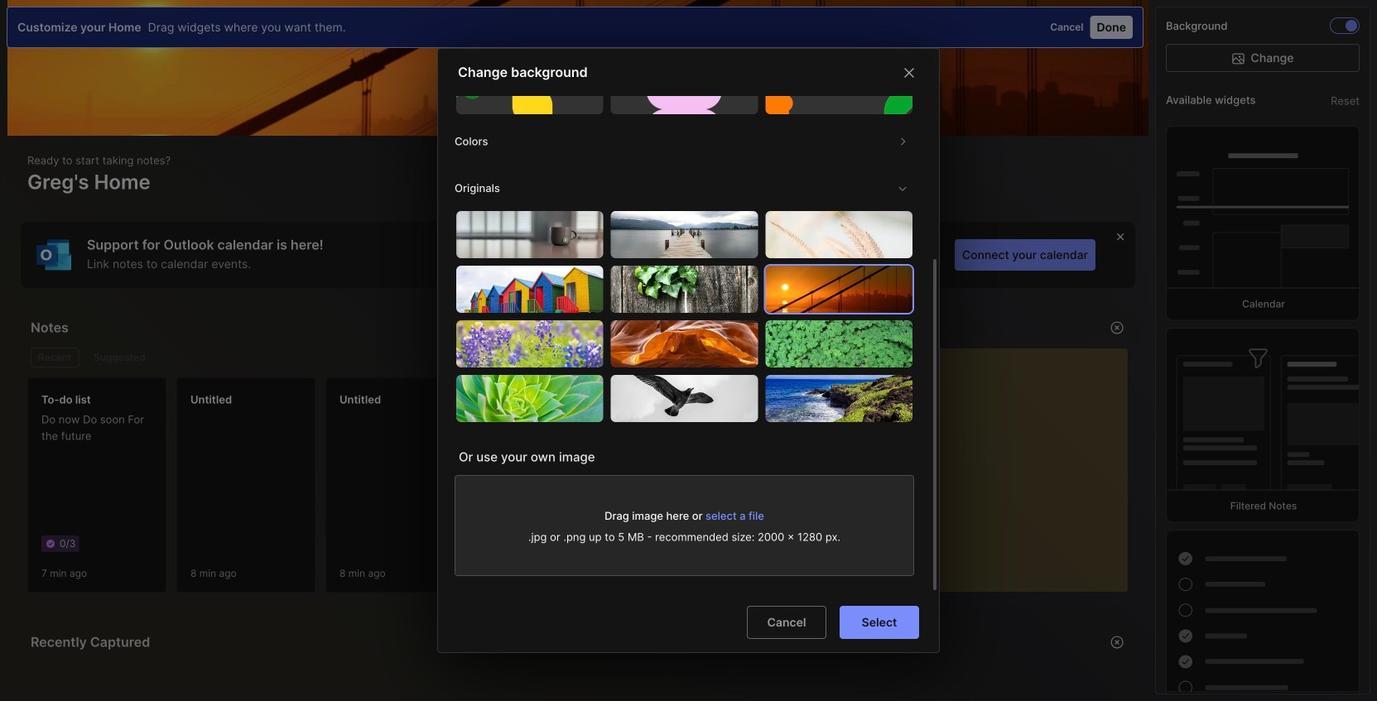 Task type: describe. For each thing, give the bounding box(es) containing it.
edit widget title image
[[870, 320, 887, 336]]



Task type: vqa. For each thing, say whether or not it's contained in the screenshot.
row group containing First Notebook
no



Task type: locate. For each thing, give the bounding box(es) containing it.
close image
[[900, 63, 920, 83]]



